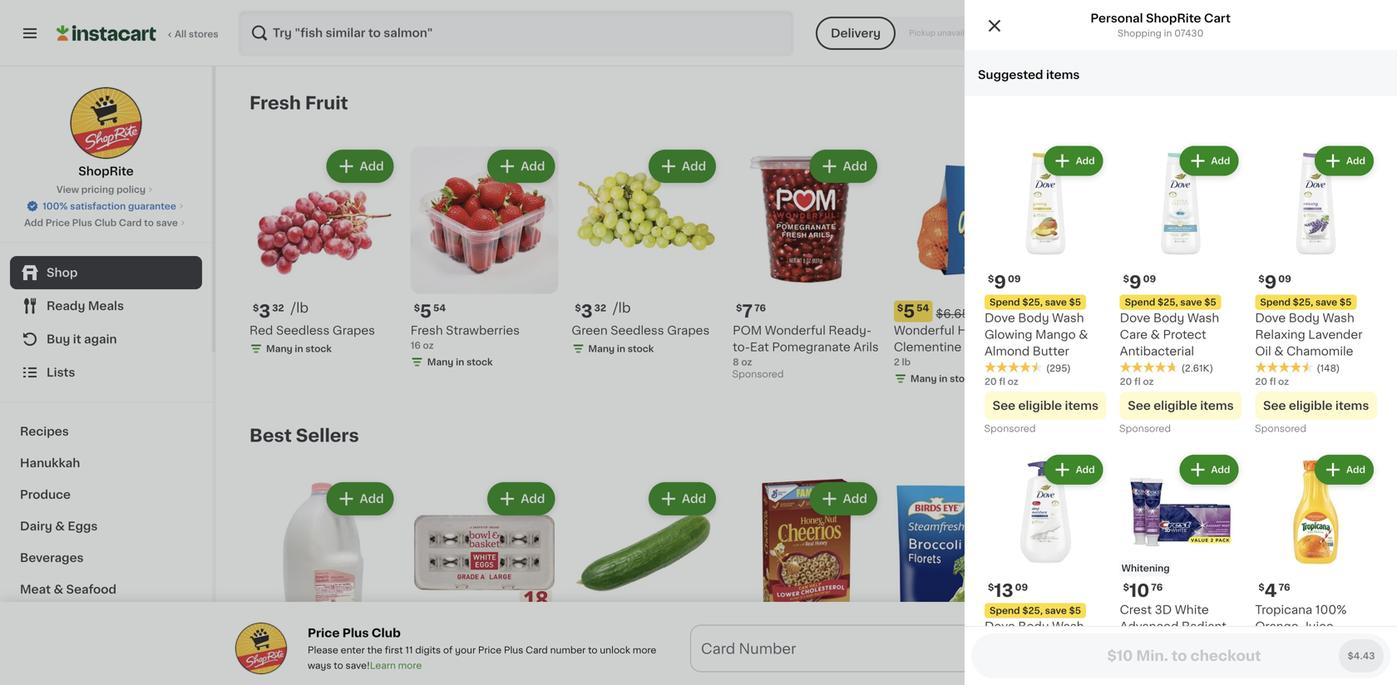 Task type: describe. For each thing, give the bounding box(es) containing it.
in down wonderful halos clementine bag 2 lb
[[940, 375, 948, 384]]

16
[[411, 341, 421, 350]]

add button for birds eye steamfresh broccoli florets froze
[[973, 484, 1037, 514]]

birds
[[894, 658, 924, 670]]

54 for $6.98
[[434, 637, 446, 646]]

lb inside wonderful halos clementine bag 2 lb
[[902, 358, 911, 367]]

pricing
[[81, 185, 114, 194]]

$ up tropicana at the right bottom of the page
[[1259, 583, 1265, 592]]

produce
[[20, 489, 71, 501]]

body for &
[[1154, 312, 1185, 324]]

32 for green
[[595, 304, 607, 313]]

dove for dove body wash care & protect antibacterial
[[1121, 312, 1151, 324]]

save for dove body wash with pump deep moisture
[[1046, 607, 1068, 616]]

body for pump
[[1019, 621, 1050, 633]]

orders
[[751, 649, 799, 663]]

0 vertical spatial shoprite logo image
[[69, 87, 143, 160]]

your
[[455, 646, 476, 655]]

& inside /lb $3.32 bowl & basket fresh chicken breasts with ri
[[1087, 668, 1096, 680]]

oz for dove body wash glowing mango & almond butter
[[1008, 377, 1019, 386]]

delivery by 12:10pm link
[[1135, 23, 1290, 43]]

13
[[995, 582, 1014, 600]]

to right ways
[[334, 662, 343, 671]]

wonderful inside pom wonderful ready- to-eat pomegranate arils 8 oz
[[765, 325, 826, 337]]

heart
[[733, 675, 766, 686]]

$ up $3.87 original price: $6.65 element
[[1259, 274, 1265, 284]]

09 for dove body wash with pump deep moisture
[[1016, 583, 1029, 592]]

basket inside /lb $3.32 bowl & basket fresh chicken breasts with ri
[[1099, 668, 1139, 680]]

service type group
[[816, 17, 995, 50]]

$0.73
[[1099, 308, 1131, 320]]

radiant
[[1182, 621, 1227, 633]]

fl for &
[[1270, 377, 1277, 386]]

close image
[[1142, 639, 1158, 655]]

instacart logo image
[[57, 23, 156, 43]]

antibacterial
[[1121, 346, 1195, 357]]

sellers
[[296, 427, 359, 445]]

9 for dove body wash relaxing lavender oil & chamomile
[[1265, 274, 1278, 291]]

blueberries package 1 lb container many in stock
[[1217, 325, 1336, 367]]

view
[[56, 185, 79, 194]]

whole
[[336, 658, 373, 670]]

sponsored badge image for dove body wash care & protect antibacterial
[[1121, 425, 1171, 434]]

3 for red
[[259, 303, 271, 321]]

product group containing 10
[[1121, 452, 1243, 686]]

12:10pm
[[1238, 27, 1290, 39]]

items right suggested
[[1047, 69, 1080, 81]]

0 horizontal spatial price
[[46, 218, 70, 228]]

treatment tracker modal dialog
[[216, 626, 1398, 686]]

eligible for &
[[1290, 400, 1333, 412]]

in down red seedless grapes at the left of page
[[295, 345, 303, 354]]

9 for dove body wash glowing mango & almond butter
[[995, 274, 1007, 291]]

stock down red seedless grapes at the left of page
[[306, 345, 332, 354]]

club inside main content
[[372, 628, 401, 639]]

personal shoprite cart shopping in 07430
[[1091, 12, 1231, 38]]

product group containing 7
[[733, 146, 881, 384]]

$ inside $5.54 original price: $6.65 'element'
[[898, 304, 904, 313]]

$ 10 76
[[1124, 582, 1163, 600]]

& inside dove body wash glowing mango & almond butter
[[1079, 329, 1089, 341]]

see eligible items for &
[[1264, 400, 1370, 412]]

buy it again link
[[10, 323, 202, 356]]

see eligible items for antibacterial
[[1129, 400, 1235, 412]]

buy it again
[[47, 334, 117, 345]]

20 fl oz for antibacterial
[[1121, 377, 1155, 386]]

wash for dove body wash relaxing lavender oil & chamomile
[[1323, 312, 1355, 324]]

green seedless grapes
[[572, 325, 710, 337]]

shoprite inside shoprite link
[[78, 166, 134, 177]]

$ 7 76
[[737, 303, 766, 321]]

fl for antibacterial
[[1135, 377, 1141, 386]]

$ up $5.54 original price: $6.65 'element'
[[989, 274, 995, 284]]

dove body wash with pump deep moisture
[[985, 621, 1085, 666]]

add button for honey nut cheerios heart healthy glute
[[812, 484, 876, 514]]

sponsored badge image down "eat"
[[733, 370, 784, 380]]

$ up milk
[[253, 637, 259, 646]]

$ inside $3.87 original price: $6.65 element
[[1220, 304, 1226, 313]]

many down limes
[[1072, 345, 1099, 354]]

$0.44 original price: $0.73 element
[[1056, 301, 1203, 323]]

body for mango
[[1019, 312, 1050, 324]]

add button for bowl & basket large white eggs, 18 count
[[489, 484, 554, 514]]

crest 3d white advanced radiant mint, toothpaste
[[1121, 605, 1227, 649]]

$ up the red
[[253, 304, 259, 313]]

sponsored badge image for dove body wash relaxing lavender oil & chamomile
[[1256, 425, 1306, 434]]

oz inside pom wonderful ready- to-eat pomegranate arils 8 oz
[[742, 358, 753, 367]]

items for dove body wash relaxing lavender oil & chamomile
[[1336, 400, 1370, 412]]

$ 5 54 inside $5.54 original price: $6.65 'element'
[[898, 303, 930, 321]]

stock down bag
[[950, 375, 977, 384]]

09 for dove body wash relaxing lavender oil & chamomile
[[1279, 274, 1292, 284]]

basket inside bowl & basket whole milk one gallon
[[293, 658, 333, 670]]

eggs,
[[448, 675, 480, 686]]

32 for red
[[272, 304, 284, 313]]

save for dove body wash relaxing lavender oil & chamomile
[[1316, 298, 1338, 307]]

$0.73 original price: $0.99 element
[[572, 634, 720, 655]]

$ 5 54 for $6.98
[[414, 636, 446, 653]]

76 for pom wonderful ready- to-eat pomegranate arils
[[755, 304, 766, 313]]

by
[[1218, 27, 1235, 39]]

$25, for mango
[[1023, 298, 1043, 307]]

items for dove body wash care & protect antibacterial
[[1201, 400, 1235, 412]]

$6.98
[[775, 641, 808, 653]]

$ up the 16
[[414, 304, 420, 313]]

bowl & basket large white eggs, 18 count
[[411, 658, 533, 686]]

$ up digits
[[414, 637, 420, 646]]

basket inside bowl & basket large white eggs, 18 count
[[455, 658, 495, 670]]

pomegranate
[[772, 342, 851, 353]]

seedless for green
[[611, 325, 665, 337]]

20 for dove body wash relaxing lavender oil & chamomile
[[1256, 377, 1268, 386]]

basket inside 8 bowl & basket rotisserie chicken
[[1261, 658, 1301, 670]]

dairy & eggs
[[20, 521, 98, 533]]

ready-
[[829, 325, 872, 337]]

& right "meat"
[[54, 584, 63, 596]]

see eligible items button for &
[[1256, 392, 1378, 420]]

many down clementine
[[911, 375, 937, 384]]

steamfresh
[[952, 658, 1020, 670]]

eat
[[750, 342, 770, 353]]

oil
[[1256, 346, 1272, 357]]

see for &
[[1264, 400, 1287, 412]]

see eligible items button for almond
[[985, 392, 1107, 420]]

healthy
[[769, 675, 815, 686]]

1 vertical spatial more
[[398, 662, 422, 671]]

20 fl oz for &
[[1256, 377, 1290, 386]]

fresh fruit
[[250, 94, 348, 112]]

in inside blueberries package 1 lb container many in stock
[[1262, 358, 1271, 367]]

$ 0
[[575, 636, 594, 653]]

no
[[1307, 638, 1324, 649]]

spend $25, save $5 for lavender
[[1261, 298, 1352, 307]]

4 for bowl
[[259, 636, 271, 653]]

/lb inside /lb $3.32 bowl & basket fresh chicken breasts with ri
[[1095, 635, 1113, 648]]

learn
[[370, 662, 396, 671]]

delivery
[[615, 649, 675, 663]]

1 vertical spatial shoprite logo image
[[235, 622, 288, 676]]

54 inside 'element'
[[917, 304, 930, 313]]

shopping
[[1118, 29, 1162, 38]]

$ inside the $ 13 09
[[989, 583, 995, 592]]

in inside personal shoprite cart shopping in 07430
[[1165, 29, 1173, 38]]

container
[[1234, 341, 1279, 350]]

& inside bowl & basket whole milk one gallon
[[281, 658, 290, 670]]

$ 4 76 for tropicana
[[1259, 582, 1291, 600]]

relaxing
[[1256, 329, 1306, 341]]

bowl inside 8 bowl & basket rotisserie chicken
[[1217, 658, 1245, 670]]

items for dove body wash glowing mango & almond butter
[[1066, 400, 1099, 412]]

learn more
[[370, 662, 422, 671]]

spend for dove body wash glowing mango & almond butter
[[990, 298, 1021, 307]]

$6.65 for blueberries
[[1258, 308, 1291, 320]]

1 horizontal spatial price
[[308, 628, 340, 639]]

cheerios
[[799, 658, 852, 670]]

see eligible items for almond
[[993, 400, 1099, 412]]

dairy
[[20, 521, 52, 533]]

add button for fresh strawberries
[[489, 151, 554, 181]]

glowing
[[985, 329, 1033, 341]]

0 for $ 0
[[581, 636, 594, 653]]

5 right 11
[[420, 636, 432, 653]]

0 horizontal spatial card
[[119, 218, 142, 228]]

seafood
[[66, 584, 117, 596]]

product group containing /lb
[[1056, 479, 1203, 686]]

number
[[550, 646, 586, 655]]

eligible for almond
[[1019, 400, 1063, 412]]

spend $25, save $5 for &
[[1126, 298, 1217, 307]]

to left unlock
[[588, 646, 598, 655]]

$ inside $ 10 76
[[1124, 583, 1130, 592]]

add button for bowl & basket fresh chicken breasts with ri
[[1134, 484, 1198, 514]]

pom wonderful ready- to-eat pomegranate arils 8 oz
[[733, 325, 879, 367]]

protect
[[1164, 329, 1207, 341]]

18
[[483, 675, 496, 686]]

birds eye steamfresh broccoli florets froze
[[894, 658, 1028, 686]]

beverages
[[20, 553, 84, 564]]

save inside add price plus club card to save link
[[156, 218, 178, 228]]

stock down green seedless grapes
[[628, 345, 654, 354]]

8 inside pom wonderful ready- to-eat pomegranate arils 8 oz
[[733, 358, 739, 367]]

$ 9 09 for dove body wash care & protect antibacterial
[[1124, 274, 1157, 291]]

$ inside $ 5 32 $6.98 honey nut cheerios heart healthy glute
[[737, 637, 743, 646]]

product group containing 8
[[1217, 479, 1365, 686]]

add button for dove body wash with pump deep moisture
[[1045, 455, 1104, 485]]

gluten-
[[735, 618, 771, 627]]

0 for $ 0 44
[[1065, 303, 1078, 321]]

tropicana 100% orange juice, original, no pulp
[[1256, 605, 1353, 649]]

view pricing policy
[[56, 185, 146, 194]]

32 inside $ 5 32 $6.98 honey nut cheerios heart healthy glute
[[756, 637, 768, 646]]

clementine
[[894, 342, 962, 353]]

eye
[[927, 658, 949, 670]]

wonderful inside wonderful halos clementine bag 2 lb
[[894, 325, 955, 337]]

with inside "dove body wash with pump deep moisture"
[[985, 638, 1010, 649]]

$25, for &
[[1158, 298, 1179, 307]]

to inside treatment tracker modal dialog
[[895, 649, 910, 663]]

$25, for pump
[[1023, 607, 1043, 616]]

spend $25, save $5 for mango
[[990, 298, 1082, 307]]

$ 13 09
[[989, 582, 1029, 600]]

100% inside tropicana 100% orange juice, original, no pulp
[[1316, 605, 1348, 616]]

sponsored badge image for dove body wash glowing mango & almond butter
[[985, 425, 1036, 434]]

almond
[[985, 346, 1030, 357]]

best
[[250, 427, 292, 445]]

1
[[1217, 341, 1221, 350]]

add $10.00 to qualify.
[[811, 649, 966, 663]]

11
[[406, 646, 413, 655]]

lavender
[[1309, 329, 1363, 341]]

$ up "green"
[[575, 304, 581, 313]]

grapes for green seedless grapes
[[668, 325, 710, 337]]

save!
[[346, 662, 370, 671]]

white inside crest 3d white advanced radiant mint, toothpaste
[[1176, 605, 1210, 616]]

red
[[250, 325, 273, 337]]

add inside treatment tracker modal dialog
[[811, 649, 840, 663]]

pulp
[[1327, 638, 1353, 649]]

card inside the please enter the first 11 digits of your price plus card number to unlock more ways to save!
[[526, 646, 548, 655]]

$5.54 original price: $6.65 element
[[894, 301, 1042, 323]]

in down $0.73 on the top of the page
[[1101, 345, 1109, 354]]

fresh for fresh strawberries 16 oz
[[411, 325, 443, 337]]

100% inside button
[[43, 202, 68, 211]]

delivery for delivery by 12:10pm
[[1162, 27, 1215, 39]]

$ up the "$0.44 original price: $0.73" element
[[1124, 274, 1130, 284]]

oz inside fresh strawberries 16 oz
[[423, 341, 434, 350]]

stock down care
[[1112, 345, 1138, 354]]

& inside dove body wash care & protect antibacterial
[[1151, 329, 1161, 341]]

spend $25, save $5 for pump
[[990, 607, 1082, 616]]

3d
[[1156, 605, 1173, 616]]

0 vertical spatial club
[[95, 218, 117, 228]]

all stores
[[175, 30, 219, 39]]

20 for dove body wash care & protect antibacterial
[[1121, 377, 1133, 386]]

get free delivery on next 3 orders
[[550, 649, 799, 663]]

white inside bowl & basket large white eggs, 18 count
[[411, 675, 445, 686]]

guarantee
[[128, 202, 176, 211]]

hanukkah link
[[10, 448, 202, 479]]

orange
[[1256, 621, 1299, 633]]

9 for dove body wash care & protect antibacterial
[[1130, 274, 1142, 291]]

& left eggs
[[55, 521, 65, 533]]

one
[[276, 675, 301, 686]]

many down "green"
[[589, 345, 615, 354]]



Task type: locate. For each thing, give the bounding box(es) containing it.
fresh for fresh fruit
[[250, 94, 301, 112]]

0 vertical spatial more
[[633, 646, 657, 655]]

Card Number text field
[[691, 626, 990, 672]]

2 vertical spatial plus
[[504, 646, 524, 655]]

20 fl oz down oil
[[1256, 377, 1290, 386]]

2 horizontal spatial 20
[[1256, 377, 1268, 386]]

add button for red seedless grapes
[[328, 151, 393, 181]]

1 horizontal spatial fl
[[1135, 377, 1141, 386]]

see eligible items down '(2.61k)'
[[1129, 400, 1235, 412]]

add button for bowl & basket whole milk one gallon
[[328, 484, 393, 514]]

add
[[1076, 157, 1096, 166], [1212, 157, 1231, 166], [1347, 157, 1366, 166], [360, 161, 384, 172], [521, 161, 545, 172], [682, 161, 707, 172], [843, 161, 868, 172], [1166, 161, 1190, 172], [1327, 161, 1351, 172], [24, 218, 43, 228], [1076, 465, 1096, 475], [1212, 465, 1231, 475], [1347, 465, 1366, 475], [360, 493, 384, 505], [521, 493, 545, 505], [682, 493, 707, 505], [843, 493, 868, 505], [1005, 493, 1029, 505], [1166, 493, 1190, 505], [1327, 493, 1351, 505], [811, 649, 840, 663]]

more right unlock
[[633, 646, 657, 655]]

/lb $3.32 bowl & basket fresh chicken breasts with ri
[[1056, 635, 1201, 686]]

eligible down '(2.61k)'
[[1154, 400, 1198, 412]]

2 20 from the left
[[1121, 377, 1133, 386]]

$ 9 09
[[989, 274, 1021, 291], [1124, 274, 1157, 291], [1259, 274, 1292, 291]]

rotisserie
[[1304, 658, 1362, 670]]

$ 4 76 up milk
[[253, 636, 285, 653]]

1 horizontal spatial /lb
[[613, 302, 631, 315]]

2 horizontal spatial 20 fl oz
[[1256, 377, 1290, 386]]

0 horizontal spatial delivery
[[831, 27, 881, 39]]

free
[[771, 618, 792, 627]]

1 vertical spatial 100%
[[1316, 605, 1348, 616]]

20 for dove body wash glowing mango & almond butter
[[985, 377, 997, 386]]

2 fl from the left
[[1135, 377, 1141, 386]]

please enter the first 11 digits of your price plus card number to unlock more ways to save!
[[308, 646, 657, 671]]

76 up tropicana at the right bottom of the page
[[1279, 583, 1291, 592]]

2 horizontal spatial fl
[[1270, 377, 1277, 386]]

it
[[73, 334, 81, 345]]

1 see eligible items from the left
[[993, 400, 1099, 412]]

1 vertical spatial fresh
[[411, 325, 443, 337]]

$ down gluten-
[[737, 637, 743, 646]]

$3.32 per pound element for green
[[572, 301, 720, 323]]

the
[[367, 646, 383, 655]]

many down fresh strawberries 16 oz
[[427, 358, 454, 367]]

chicken down $3.32
[[1056, 685, 1103, 686]]

many in stock for green seedless grapes
[[589, 345, 654, 354]]

card
[[119, 218, 142, 228], [526, 646, 548, 655]]

$5 for dove body wash glowing mango & almond butter
[[1070, 298, 1082, 307]]

1 horizontal spatial 32
[[595, 304, 607, 313]]

1 vertical spatial shoprite
[[78, 166, 134, 177]]

grapes for red seedless grapes
[[333, 325, 375, 337]]

wash inside dove body wash relaxing lavender oil & chamomile
[[1323, 312, 1355, 324]]

5
[[420, 303, 432, 321], [904, 303, 915, 321], [420, 636, 432, 653], [743, 636, 754, 653]]

dove body wash care & protect antibacterial
[[1121, 312, 1220, 357]]

0 horizontal spatial see
[[993, 400, 1016, 412]]

0 horizontal spatial 4
[[259, 636, 271, 653]]

body up mango
[[1019, 312, 1050, 324]]

2 9 from the left
[[1130, 274, 1142, 291]]

0 horizontal spatial see eligible items button
[[985, 392, 1107, 420]]

items down (148)
[[1336, 400, 1370, 412]]

bowl inside bowl & basket whole milk one gallon
[[250, 658, 278, 670]]

plus up large
[[504, 646, 524, 655]]

more
[[633, 646, 657, 655], [398, 662, 422, 671]]

blueberries
[[1217, 325, 1284, 337]]

1 horizontal spatial see
[[1129, 400, 1151, 412]]

0 horizontal spatial fl
[[1000, 377, 1006, 386]]

sponsored badge image down oil
[[1256, 425, 1306, 434]]

0 horizontal spatial 9
[[995, 274, 1007, 291]]

1 item carousel region from the top
[[250, 87, 1365, 406]]

many inside blueberries package 1 lb container many in stock
[[1233, 358, 1260, 367]]

1 grapes from the left
[[333, 325, 375, 337]]

76 inside $ 10 76
[[1152, 583, 1163, 592]]

sponsored badge image
[[733, 370, 784, 380], [985, 425, 1036, 434], [1121, 425, 1171, 434], [1256, 425, 1306, 434]]

100% satisfaction guarantee button
[[26, 196, 186, 213]]

dove inside dove body wash relaxing lavender oil & chamomile
[[1256, 312, 1287, 324]]

1 $ 9 09 from the left
[[989, 274, 1021, 291]]

plus up 'enter'
[[343, 628, 369, 639]]

many in stock down wonderful halos clementine bag 2 lb
[[911, 375, 977, 384]]

bowl inside bowl & basket large white eggs, 18 count
[[411, 658, 439, 670]]

cart
[[1205, 12, 1231, 24]]

2 eligible from the left
[[1154, 400, 1198, 412]]

many in stock for limes
[[1072, 345, 1138, 354]]

/lb up green seedless grapes
[[613, 302, 631, 315]]

with right breasts
[[1154, 685, 1179, 686]]

beverages link
[[10, 543, 202, 574]]

$ left 87
[[1220, 304, 1226, 313]]

1 horizontal spatial eligible
[[1154, 400, 1198, 412]]

spend $25, save $5 up package
[[1261, 298, 1352, 307]]

add button for tropicana 100% orange juice, original, no pulp
[[1316, 455, 1375, 485]]

1 vertical spatial white
[[411, 675, 445, 686]]

32
[[272, 304, 284, 313], [595, 304, 607, 313], [756, 637, 768, 646]]

shoprite logo image up 'view pricing policy' link at the left of page
[[69, 87, 143, 160]]

(148)
[[1317, 364, 1341, 373]]

eligible
[[1019, 400, 1063, 412], [1154, 400, 1198, 412], [1290, 400, 1333, 412]]

&
[[1079, 329, 1089, 341], [1151, 329, 1161, 341], [1275, 346, 1284, 357], [55, 521, 65, 533], [54, 584, 63, 596], [281, 658, 290, 670], [442, 658, 452, 670], [1248, 658, 1258, 670], [1087, 668, 1096, 680]]

9 up $3.87 original price: $6.65 element
[[1265, 274, 1278, 291]]

1 seedless from the left
[[276, 325, 330, 337]]

$ 4 76 up tropicana at the right bottom of the page
[[1259, 582, 1291, 600]]

09 right 13
[[1016, 583, 1029, 592]]

& up antibacterial at the bottom of page
[[1151, 329, 1161, 341]]

mango
[[1036, 329, 1076, 341]]

0 horizontal spatial lb
[[902, 358, 911, 367]]

basket up breasts
[[1099, 668, 1139, 680]]

$6.65 inside 'element'
[[936, 308, 970, 320]]

$ 5 54 up the 16
[[414, 303, 446, 321]]

0 horizontal spatial seedless
[[276, 325, 330, 337]]

09 inside the $ 13 09
[[1016, 583, 1029, 592]]

(295)
[[1047, 364, 1071, 373]]

$25, up dove body wash care & protect antibacterial
[[1158, 298, 1179, 307]]

meat
[[20, 584, 51, 596]]

/lb up $3.32
[[1095, 635, 1113, 648]]

fresh inside /lb $3.32 bowl & basket fresh chicken breasts with ri
[[1142, 668, 1175, 680]]

1 horizontal spatial shoprite
[[1147, 12, 1202, 24]]

54 up of
[[434, 637, 446, 646]]

$ 9 09 up $5.54 original price: $6.65 'element'
[[989, 274, 1021, 291]]

3 20 fl oz from the left
[[1256, 377, 1290, 386]]

0 vertical spatial $ 4 76
[[1259, 582, 1291, 600]]

spend $25, save $5 up dove body wash glowing mango & almond butter
[[990, 298, 1082, 307]]

1 horizontal spatial 4
[[1265, 582, 1278, 600]]

2 horizontal spatial price
[[478, 646, 502, 655]]

chicken down original, at the bottom of page
[[1217, 675, 1265, 686]]

product group
[[985, 143, 1107, 438], [1121, 143, 1243, 438], [1256, 143, 1378, 438], [250, 146, 398, 359], [411, 146, 559, 373], [572, 146, 720, 359], [733, 146, 881, 384], [894, 146, 1042, 389], [1056, 146, 1203, 359], [1217, 146, 1365, 373], [985, 452, 1107, 686], [1121, 452, 1243, 686], [1256, 452, 1378, 685], [250, 479, 398, 686], [411, 479, 559, 686], [572, 479, 720, 686], [733, 479, 881, 686], [894, 479, 1042, 686], [1056, 479, 1203, 686], [1217, 479, 1365, 686]]

digits
[[415, 646, 441, 655]]

many in stock down green seedless grapes
[[589, 345, 654, 354]]

1 horizontal spatial 20
[[1121, 377, 1133, 386]]

wash for dove body wash with pump deep moisture
[[1053, 621, 1085, 633]]

0 horizontal spatial 3
[[259, 303, 271, 321]]

wonderful halos clementine bag 2 lb
[[894, 325, 992, 367]]

1 vertical spatial plus
[[343, 628, 369, 639]]

& down $ 0 44 on the right top of the page
[[1079, 329, 1089, 341]]

to inside add price plus club card to save link
[[144, 218, 154, 228]]

2 horizontal spatial eligible
[[1290, 400, 1333, 412]]

$ up pom
[[737, 304, 743, 313]]

basket
[[293, 658, 333, 670], [455, 658, 495, 670], [1261, 658, 1301, 670], [1099, 668, 1139, 680]]

2 grapes from the left
[[668, 325, 710, 337]]

None search field
[[238, 10, 795, 57]]

3 eligible from the left
[[1290, 400, 1333, 412]]

$ 3 32 /lb for green
[[575, 302, 631, 321]]

$ 4 76 for bowl
[[253, 636, 285, 653]]

item carousel region
[[250, 87, 1365, 406], [250, 419, 1365, 686]]

many in stock down red seedless grapes at the left of page
[[266, 345, 332, 354]]

chicken inside 8 bowl & basket rotisserie chicken
[[1217, 675, 1265, 686]]

0 horizontal spatial 100%
[[43, 202, 68, 211]]

4 for tropicana
[[1265, 582, 1278, 600]]

nut
[[775, 658, 796, 670]]

delivery button
[[816, 17, 896, 50]]

2 $ 3 32 /lb from the left
[[575, 302, 631, 321]]

dove inside dove body wash glowing mango & almond butter
[[985, 312, 1016, 324]]

spend $25, save $5 up dove body wash care & protect antibacterial
[[1126, 298, 1217, 307]]

0 vertical spatial plus
[[72, 218, 92, 228]]

spend for dove body wash with pump deep moisture
[[990, 607, 1021, 616]]

2 see eligible items button from the left
[[1121, 392, 1243, 420]]

dove inside dove body wash care & protect antibacterial
[[1121, 312, 1151, 324]]

32 up "green"
[[595, 304, 607, 313]]

1 20 fl oz from the left
[[985, 377, 1019, 386]]

seedless for red
[[276, 325, 330, 337]]

$0.99
[[614, 641, 648, 653]]

dove inside "dove body wash with pump deep moisture"
[[985, 621, 1016, 633]]

add price plus club card to save link
[[24, 216, 188, 230]]

0 horizontal spatial eligible
[[1019, 400, 1063, 412]]

$6.65 up relaxing
[[1258, 308, 1291, 320]]

2 $6.65 from the left
[[1258, 308, 1291, 320]]

1 horizontal spatial with
[[1154, 685, 1179, 686]]

plus
[[72, 218, 92, 228], [343, 628, 369, 639], [504, 646, 524, 655]]

2 horizontal spatial $ 9 09
[[1259, 274, 1292, 291]]

main content
[[0, 67, 1398, 686]]

76 for crest 3d white advanced radiant mint, toothpaste
[[1152, 583, 1163, 592]]

broccoli
[[894, 675, 943, 686]]

chicken inside /lb $3.32 bowl & basket fresh chicken breasts with ri
[[1056, 685, 1103, 686]]

44
[[1079, 304, 1092, 313]]

9 up the "$0.44 original price: $0.73" element
[[1130, 274, 1142, 291]]

spend $25, save $5 up "dove body wash with pump deep moisture"
[[990, 607, 1082, 616]]

2 wonderful from the left
[[894, 325, 955, 337]]

1 eligible from the left
[[1019, 400, 1063, 412]]

2 seedless from the left
[[611, 325, 665, 337]]

white
[[1176, 605, 1210, 616], [411, 675, 445, 686]]

3 up the red
[[259, 303, 271, 321]]

2 horizontal spatial see
[[1264, 400, 1287, 412]]

(2.61k)
[[1182, 364, 1214, 373]]

8 down "to-"
[[733, 358, 739, 367]]

1 20 from the left
[[985, 377, 997, 386]]

fresh inside fresh strawberries 16 oz
[[411, 325, 443, 337]]

$6.65 for wonderful
[[936, 308, 970, 320]]

0 vertical spatial 0
[[1065, 303, 1078, 321]]

54 for 7
[[434, 304, 446, 313]]

2 horizontal spatial see eligible items button
[[1256, 392, 1378, 420]]

fl for almond
[[1000, 377, 1006, 386]]

76 for bowl & basket whole milk one gallon
[[273, 637, 285, 646]]

0 horizontal spatial 0
[[581, 636, 594, 653]]

0 vertical spatial fresh
[[250, 94, 301, 112]]

0 horizontal spatial shoprite logo image
[[69, 87, 143, 160]]

dove
[[985, 312, 1016, 324], [1121, 312, 1151, 324], [1256, 312, 1287, 324], [985, 621, 1016, 633]]

item carousel region containing fresh fruit
[[250, 87, 1365, 406]]

1 horizontal spatial fresh
[[411, 325, 443, 337]]

0 horizontal spatial /lb
[[291, 302, 309, 315]]

moisture
[[985, 654, 1037, 666]]

eligible down (148)
[[1290, 400, 1333, 412]]

0 vertical spatial 4
[[1265, 582, 1278, 600]]

09 up glowing on the right
[[1008, 274, 1021, 284]]

2 vertical spatial fresh
[[1142, 668, 1175, 680]]

meat & seafood link
[[10, 574, 202, 606]]

0 horizontal spatial $ 9 09
[[989, 274, 1021, 291]]

1 horizontal spatial 8
[[1226, 636, 1238, 653]]

54 up clementine
[[917, 304, 930, 313]]

with up the moisture on the right bottom of page
[[985, 638, 1010, 649]]

lb inside blueberries package 1 lb container many in stock
[[1223, 341, 1232, 350]]

product group containing 13
[[985, 452, 1107, 686]]

see for almond
[[993, 400, 1016, 412]]

3 right "next"
[[738, 649, 747, 663]]

0 horizontal spatial 20 fl oz
[[985, 377, 1019, 386]]

1 $3.32 per pound element from the left
[[250, 301, 398, 323]]

0 horizontal spatial shoprite
[[78, 166, 134, 177]]

0 vertical spatial 8
[[733, 358, 739, 367]]

delivery inside 'button'
[[831, 27, 881, 39]]

5 up the 16
[[420, 303, 432, 321]]

3 up "green"
[[581, 303, 593, 321]]

oz for dove body wash relaxing lavender oil & chamomile
[[1279, 377, 1290, 386]]

body for lavender
[[1289, 312, 1321, 324]]

$3.32 per pound element
[[250, 301, 398, 323], [572, 301, 720, 323]]

shoprite link
[[69, 87, 143, 180]]

dove for dove body wash relaxing lavender oil & chamomile
[[1256, 312, 1287, 324]]

$5 for dove body wash relaxing lavender oil & chamomile
[[1340, 298, 1352, 307]]

3 $ 9 09 from the left
[[1259, 274, 1292, 291]]

view pricing policy link
[[56, 183, 156, 196]]

& down original, at the bottom of page
[[1248, 658, 1258, 670]]

club down 100% satisfaction guarantee
[[95, 218, 117, 228]]

9 up $5.54 original price: $6.65 'element'
[[995, 274, 1007, 291]]

$3.54
[[935, 641, 969, 653]]

bowl down radiant at the right bottom of the page
[[1217, 658, 1245, 670]]

2 horizontal spatial /lb
[[1095, 635, 1113, 648]]

dove for dove body wash with pump deep moisture
[[985, 621, 1016, 633]]

100%
[[43, 202, 68, 211], [1316, 605, 1348, 616]]

sponsored badge image down antibacterial at the bottom of page
[[1121, 425, 1171, 434]]

$25, up dove body wash glowing mango & almond butter
[[1023, 298, 1043, 307]]

add button for crest 3d white advanced radiant mint, toothpaste
[[1180, 455, 1239, 485]]

1 vertical spatial price
[[308, 628, 340, 639]]

items down (295)
[[1066, 400, 1099, 412]]

8
[[733, 358, 739, 367], [1226, 636, 1238, 653]]

1 horizontal spatial shoprite logo image
[[235, 622, 288, 676]]

0 horizontal spatial more
[[398, 662, 422, 671]]

wonderful
[[765, 325, 826, 337], [894, 325, 955, 337]]

& inside dove body wash relaxing lavender oil & chamomile
[[1275, 346, 1284, 357]]

to down "guarantee"
[[144, 218, 154, 228]]

1 horizontal spatial wonderful
[[894, 325, 955, 337]]

1 vertical spatial club
[[372, 628, 401, 639]]

1 see from the left
[[993, 400, 1016, 412]]

fruit
[[305, 94, 348, 112]]

plus down satisfaction
[[72, 218, 92, 228]]

wash inside dove body wash care & protect antibacterial
[[1188, 312, 1220, 324]]

10
[[1130, 582, 1150, 600]]

07430
[[1175, 29, 1204, 38]]

body up pump
[[1019, 621, 1050, 633]]

wash inside "dove body wash with pump deep moisture"
[[1053, 621, 1085, 633]]

1 horizontal spatial $ 4 76
[[1259, 582, 1291, 600]]

fresh down close image
[[1142, 668, 1175, 680]]

of
[[443, 646, 453, 655]]

wonderful up "pomegranate"
[[765, 325, 826, 337]]

save for dove body wash glowing mango & almond butter
[[1046, 298, 1068, 307]]

in left 07430 at top right
[[1165, 29, 1173, 38]]

fresh
[[250, 94, 301, 112], [411, 325, 443, 337], [1142, 668, 1175, 680]]

price inside the please enter the first 11 digits of your price plus card number to unlock more ways to save!
[[478, 646, 502, 655]]

wash for dove body wash care & protect antibacterial
[[1188, 312, 1220, 324]]

see eligible items button
[[985, 392, 1107, 420], [1121, 392, 1243, 420], [1256, 392, 1378, 420]]

unlock
[[600, 646, 631, 655]]

item carousel region containing best sellers
[[250, 419, 1365, 686]]

plus inside the please enter the first 11 digits of your price plus card number to unlock more ways to save!
[[504, 646, 524, 655]]

2 item carousel region from the top
[[250, 419, 1365, 686]]

gallon
[[304, 675, 341, 686]]

09 for dove body wash care & protect antibacterial
[[1144, 274, 1157, 284]]

shoprite inside personal shoprite cart shopping in 07430
[[1147, 12, 1202, 24]]

wash
[[1053, 312, 1085, 324], [1188, 312, 1220, 324], [1323, 312, 1355, 324], [1053, 621, 1085, 633]]

in down fresh strawberries 16 oz
[[456, 358, 465, 367]]

100% up juice,
[[1316, 605, 1348, 616]]

many in stock down fresh strawberries 16 oz
[[427, 358, 493, 367]]

0 vertical spatial shoprite
[[1147, 12, 1202, 24]]

1 vertical spatial $ 4 76
[[253, 636, 285, 653]]

$10.00
[[844, 649, 892, 663]]

price down view
[[46, 218, 70, 228]]

& inside bowl & basket large white eggs, 18 count
[[442, 658, 452, 670]]

stock down fresh strawberries 16 oz
[[467, 358, 493, 367]]

$ left 44
[[1059, 304, 1065, 313]]

2 horizontal spatial 32
[[756, 637, 768, 646]]

0 horizontal spatial $ 3 32 /lb
[[253, 302, 309, 321]]

1 fl from the left
[[1000, 377, 1006, 386]]

$ 5 54 right 11
[[414, 636, 446, 653]]

2 see from the left
[[1129, 400, 1151, 412]]

$ 9 09 for dove body wash relaxing lavender oil & chamomile
[[1259, 274, 1292, 291]]

8 inside 8 bowl & basket rotisserie chicken
[[1226, 636, 1238, 653]]

add button for bowl & basket rotisserie chicken
[[1295, 484, 1360, 514]]

$ inside $ 0 44
[[1059, 304, 1065, 313]]

20 fl oz down almond
[[985, 377, 1019, 386]]

body inside dove body wash care & protect antibacterial
[[1154, 312, 1185, 324]]

main content containing fresh fruit
[[0, 67, 1398, 686]]

1 vertical spatial 0
[[581, 636, 594, 653]]

0 horizontal spatial plus
[[72, 218, 92, 228]]

20 fl oz down antibacterial at the bottom of page
[[1121, 377, 1155, 386]]

1 horizontal spatial 20 fl oz
[[1121, 377, 1155, 386]]

add button for blueberries package
[[1295, 151, 1360, 181]]

20
[[985, 377, 997, 386], [1121, 377, 1133, 386], [1256, 377, 1268, 386]]

2 20 fl oz from the left
[[1121, 377, 1155, 386]]

$ 3 32 /lb up the red
[[253, 302, 309, 321]]

54
[[434, 304, 446, 313], [917, 304, 930, 313], [434, 637, 446, 646]]

learn more link
[[370, 662, 422, 671]]

1 horizontal spatial delivery
[[1162, 27, 1215, 39]]

$5.32 original price: $6.98 element
[[733, 634, 881, 655]]

many in stock for red seedless grapes
[[266, 345, 332, 354]]

1 $6.65 from the left
[[936, 308, 970, 320]]

dove for dove body wash glowing mango & almond butter
[[985, 312, 1016, 324]]

red seedless grapes
[[250, 325, 375, 337]]

$3.87 original price: $6.65 element
[[1217, 301, 1365, 323]]

basket down original, at the bottom of page
[[1261, 658, 1301, 670]]

3 fl from the left
[[1270, 377, 1277, 386]]

more inside the please enter the first 11 digits of your price plus card number to unlock more ways to save!
[[633, 646, 657, 655]]

0 vertical spatial 100%
[[43, 202, 68, 211]]

$ 5 54
[[414, 303, 446, 321], [898, 303, 930, 321], [414, 636, 446, 653]]

2 see eligible items from the left
[[1129, 400, 1235, 412]]

satisfaction
[[70, 202, 126, 211]]

0 vertical spatial item carousel region
[[250, 87, 1365, 406]]

1 vertical spatial lb
[[902, 358, 911, 367]]

1 $ 3 32 /lb from the left
[[253, 302, 309, 321]]

add price plus club card to save
[[24, 218, 178, 228]]

0 horizontal spatial fresh
[[250, 94, 301, 112]]

body inside dove body wash glowing mango & almond butter
[[1019, 312, 1050, 324]]

1 horizontal spatial lb
[[1223, 341, 1232, 350]]

spend right 87
[[1261, 298, 1291, 307]]

$ 5 54 for 7
[[414, 303, 446, 321]]

see eligible items
[[993, 400, 1099, 412], [1129, 400, 1235, 412], [1264, 400, 1370, 412]]

3 see eligible items button from the left
[[1256, 392, 1378, 420]]

76 for tropicana 100% orange juice, original, no pulp
[[1279, 583, 1291, 592]]

1 9 from the left
[[995, 274, 1007, 291]]

3 9 from the left
[[1265, 274, 1278, 291]]

body inside "dove body wash with pump deep moisture"
[[1019, 621, 1050, 633]]

2 horizontal spatial 3
[[738, 649, 747, 663]]

dove up care
[[1121, 312, 1151, 324]]

oz for dove body wash care & protect antibacterial
[[1144, 377, 1155, 386]]

many down the red
[[266, 345, 293, 354]]

pom
[[733, 325, 762, 337]]

1 horizontal spatial chicken
[[1217, 675, 1265, 686]]

save for dove body wash care & protect antibacterial
[[1181, 298, 1203, 307]]

$25, down the $ 13 09 at bottom right
[[1023, 607, 1043, 616]]

stock inside blueberries package 1 lb container many in stock
[[1273, 358, 1299, 367]]

0 horizontal spatial wonderful
[[765, 325, 826, 337]]

oz down "to-"
[[742, 358, 753, 367]]

1 vertical spatial with
[[1154, 685, 1179, 686]]

0 vertical spatial lb
[[1223, 341, 1232, 350]]

5 inside $ 5 32 $6.98 honey nut cheerios heart healthy glute
[[743, 636, 754, 653]]

0 horizontal spatial see eligible items
[[993, 400, 1099, 412]]

0 horizontal spatial chicken
[[1056, 685, 1103, 686]]

save down "guarantee"
[[156, 218, 178, 228]]

09 for dove body wash glowing mango & almond butter
[[1008, 274, 1021, 284]]

chamomile
[[1287, 346, 1354, 357]]

2 $3.32 per pound element from the left
[[572, 301, 720, 323]]

5 up clementine
[[904, 303, 915, 321]]

add button
[[1045, 146, 1104, 176], [1180, 146, 1239, 176], [1316, 146, 1375, 176], [328, 151, 393, 181], [489, 151, 554, 181], [651, 151, 715, 181], [812, 151, 876, 181], [1134, 151, 1198, 181], [1295, 151, 1360, 181], [1045, 455, 1104, 485], [1180, 455, 1239, 485], [1316, 455, 1375, 485], [328, 484, 393, 514], [489, 484, 554, 514], [651, 484, 715, 514], [812, 484, 876, 514], [973, 484, 1037, 514], [1134, 484, 1198, 514], [1295, 484, 1360, 514]]

4
[[1265, 582, 1278, 600], [259, 636, 271, 653]]

$3.32 per pound element for red
[[250, 301, 398, 323]]

3 see from the left
[[1264, 400, 1287, 412]]

wash inside dove body wash glowing mango & almond butter
[[1053, 312, 1085, 324]]

with inside /lb $3.32 bowl & basket fresh chicken breasts with ri
[[1154, 685, 1179, 686]]

enter
[[341, 646, 365, 655]]

7
[[743, 303, 753, 321]]

body inside dove body wash relaxing lavender oil & chamomile
[[1289, 312, 1321, 324]]

3 for green
[[581, 303, 593, 321]]

3 see eligible items from the left
[[1264, 400, 1370, 412]]

bowl inside /lb $3.32 bowl & basket fresh chicken breasts with ri
[[1056, 668, 1084, 680]]

$5 for dove body wash care & protect antibacterial
[[1205, 298, 1217, 307]]

stock down relaxing
[[1273, 358, 1299, 367]]

green
[[572, 325, 608, 337]]

0 vertical spatial with
[[985, 638, 1010, 649]]

0 horizontal spatial $3.32 per pound element
[[250, 301, 398, 323]]

see for antibacterial
[[1129, 400, 1151, 412]]

/lb for green
[[613, 302, 631, 315]]

price right your
[[478, 646, 502, 655]]

$25, for lavender
[[1294, 298, 1314, 307]]

2 horizontal spatial plus
[[504, 646, 524, 655]]

87
[[1239, 304, 1251, 313]]

wash up the lavender
[[1323, 312, 1355, 324]]

delivery for delivery
[[831, 27, 881, 39]]

wash for dove body wash glowing mango & almond butter
[[1053, 312, 1085, 324]]

seedless right the red
[[276, 325, 330, 337]]

0 horizontal spatial 32
[[272, 304, 284, 313]]

76 inside $ 7 76
[[755, 304, 766, 313]]

1 horizontal spatial see eligible items
[[1129, 400, 1235, 412]]

in down green seedless grapes
[[617, 345, 626, 354]]

stores
[[189, 30, 219, 39]]

2 horizontal spatial 9
[[1265, 274, 1278, 291]]

shoprite logo image
[[69, 87, 143, 160], [235, 622, 288, 676]]

breasts
[[1106, 685, 1151, 686]]

1 horizontal spatial white
[[1176, 605, 1210, 616]]

1 vertical spatial 8
[[1226, 636, 1238, 653]]

/lb for red
[[291, 302, 309, 315]]

1 wonderful from the left
[[765, 325, 826, 337]]

1 see eligible items button from the left
[[985, 392, 1107, 420]]

$ inside $ 0
[[575, 637, 581, 646]]

0 vertical spatial white
[[1176, 605, 1210, 616]]

& inside 8 bowl & basket rotisserie chicken
[[1248, 658, 1258, 670]]

2 $ 9 09 from the left
[[1124, 274, 1157, 291]]

20 fl oz for almond
[[985, 377, 1019, 386]]

1 horizontal spatial $ 9 09
[[1124, 274, 1157, 291]]

1 horizontal spatial 100%
[[1316, 605, 1348, 616]]

produce link
[[10, 479, 202, 511]]

deep
[[1050, 638, 1082, 649]]

suggested items
[[979, 69, 1080, 81]]

3 20 from the left
[[1256, 377, 1268, 386]]

5 inside 'element'
[[904, 303, 915, 321]]

$3.32 per pound element up green seedless grapes
[[572, 301, 720, 323]]

0 horizontal spatial white
[[411, 675, 445, 686]]

76 up one
[[273, 637, 285, 646]]

1 horizontal spatial seedless
[[611, 325, 665, 337]]

suggested
[[979, 69, 1044, 81]]

1 horizontal spatial grapes
[[668, 325, 710, 337]]

3 inside treatment tracker modal dialog
[[738, 649, 747, 663]]

$5 for dove body wash with pump deep moisture
[[1070, 607, 1082, 616]]

large
[[498, 658, 531, 670]]

eligible for antibacterial
[[1154, 400, 1198, 412]]

$ inside $ 7 76
[[737, 304, 743, 313]]

eligible down (295)
[[1019, 400, 1063, 412]]

1 horizontal spatial 9
[[1130, 274, 1142, 291]]

0 horizontal spatial grapes
[[333, 325, 375, 337]]

$ 3 32 /lb for red
[[253, 302, 309, 321]]

1 vertical spatial card
[[526, 646, 548, 655]]

mint,
[[1121, 638, 1150, 649]]

$6.65
[[936, 308, 970, 320], [1258, 308, 1291, 320]]

8 bowl & basket rotisserie chicken
[[1217, 636, 1362, 686]]

to
[[144, 218, 154, 228], [588, 646, 598, 655], [895, 649, 910, 663], [334, 662, 343, 671]]



Task type: vqa. For each thing, say whether or not it's contained in the screenshot.
See eligible items BUTTON related to &
yes



